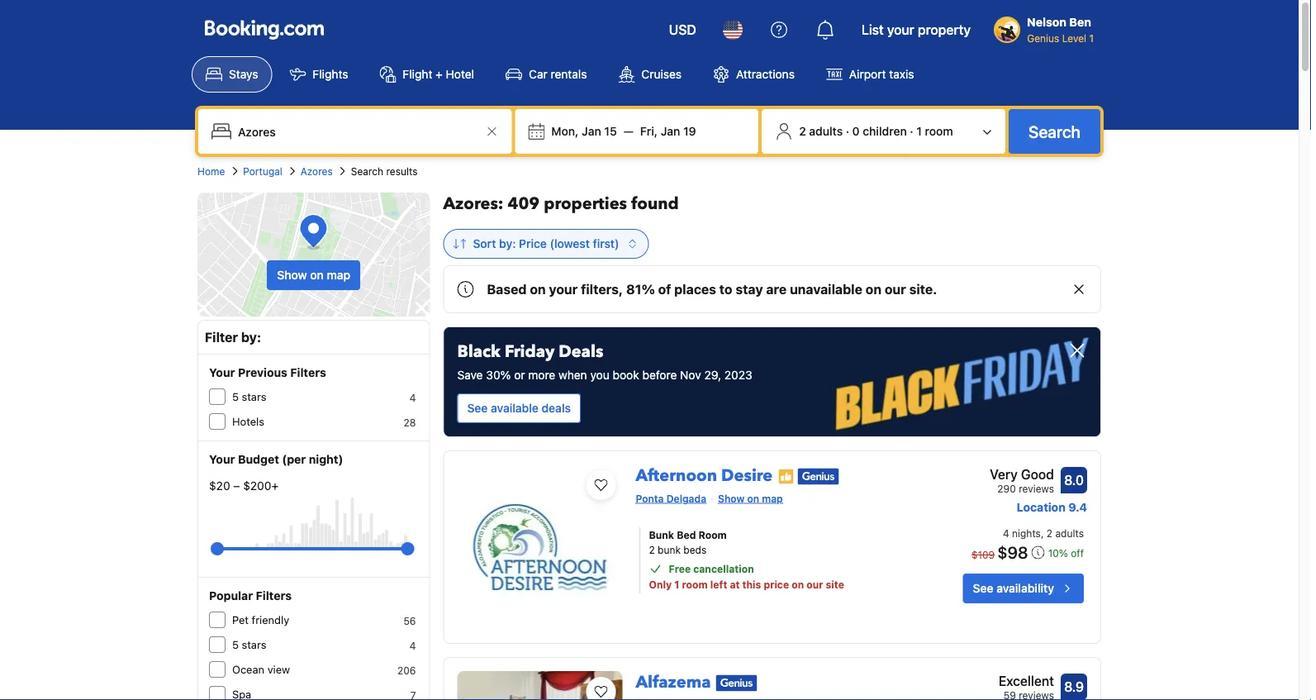 Task type: vqa. For each thing, say whether or not it's contained in the screenshot.
in related to North
no



Task type: locate. For each thing, give the bounding box(es) containing it.
Where are you going? field
[[231, 117, 482, 146]]

mon,
[[552, 124, 579, 138]]

0 vertical spatial your
[[209, 366, 235, 379]]

1 vertical spatial by:
[[241, 329, 261, 345]]

1 horizontal spatial jan
[[661, 124, 681, 138]]

0 horizontal spatial map
[[327, 268, 351, 282]]

on
[[310, 268, 324, 282], [530, 281, 546, 297], [866, 281, 882, 297], [748, 493, 760, 504], [792, 579, 804, 590]]

fri, jan 19 button
[[634, 117, 703, 146]]

2 left bunk
[[649, 544, 655, 555]]

very good 290 reviews
[[990, 467, 1055, 494]]

15
[[605, 124, 617, 138]]

our left site.
[[885, 281, 907, 297]]

$109
[[972, 549, 995, 560]]

by:
[[499, 237, 516, 250], [241, 329, 261, 345]]

0 horizontal spatial ·
[[846, 124, 850, 138]]

5
[[232, 391, 239, 403], [232, 639, 239, 651]]

your inside list your property "link"
[[888, 22, 915, 38]]

1 vertical spatial adults
[[1056, 527, 1084, 539]]

0 vertical spatial your
[[888, 22, 915, 38]]

2 for 2 adults · 0 children · 1 room
[[799, 124, 806, 138]]

1 vertical spatial 5 stars
[[232, 639, 267, 651]]

1 right children in the top of the page
[[917, 124, 922, 138]]

0 horizontal spatial 2
[[649, 544, 655, 555]]

filters
[[290, 366, 326, 379], [256, 589, 292, 603]]

your previous filters
[[209, 366, 326, 379]]

1 vertical spatial your
[[209, 453, 235, 466]]

group
[[217, 536, 408, 562]]

stars
[[242, 391, 267, 403], [242, 639, 267, 651]]

usd button
[[659, 10, 707, 50]]

5 up the hotels
[[232, 391, 239, 403]]

1 horizontal spatial your
[[888, 22, 915, 38]]

0 vertical spatial stars
[[242, 391, 267, 403]]

0 vertical spatial 2
[[799, 124, 806, 138]]

1 vertical spatial search
[[351, 165, 384, 177]]

azores: 409 properties found
[[443, 193, 679, 215]]

0 vertical spatial see
[[467, 401, 488, 415]]

1 vertical spatial 4
[[1003, 527, 1010, 539]]

5 stars up the hotels
[[232, 391, 267, 403]]

adults left 0
[[810, 124, 843, 138]]

adults
[[810, 124, 843, 138], [1056, 527, 1084, 539]]

cancellation
[[694, 563, 754, 574]]

0 vertical spatial by:
[[499, 237, 516, 250]]

of
[[658, 281, 672, 297]]

1 horizontal spatial adults
[[1056, 527, 1084, 539]]

0 vertical spatial room
[[925, 124, 954, 138]]

popular
[[209, 589, 253, 603]]

2 vertical spatial 2
[[649, 544, 655, 555]]

1 horizontal spatial ·
[[910, 124, 914, 138]]

jan
[[582, 124, 602, 138], [661, 124, 681, 138]]

genius discounts available at this property. image
[[798, 468, 839, 485], [798, 468, 839, 485], [716, 675, 758, 692], [716, 675, 758, 692]]

0 vertical spatial 4
[[410, 392, 416, 403]]

search
[[1029, 122, 1081, 141], [351, 165, 384, 177]]

10% off
[[1049, 548, 1084, 559]]

2 vertical spatial 1
[[675, 579, 680, 590]]

fri,
[[640, 124, 658, 138]]

2 for 2 bunk beds
[[649, 544, 655, 555]]

by: right sort
[[499, 237, 516, 250]]

jan left 15
[[582, 124, 602, 138]]

2
[[799, 124, 806, 138], [1047, 527, 1053, 539], [649, 544, 655, 555]]

map
[[327, 268, 351, 282], [762, 493, 783, 504]]

1 right level
[[1090, 32, 1094, 44]]

price
[[519, 237, 547, 250]]

0 horizontal spatial by:
[[241, 329, 261, 345]]

0 horizontal spatial adults
[[810, 124, 843, 138]]

home
[[198, 165, 225, 177]]

0 horizontal spatial show on map
[[277, 268, 351, 282]]

scored 8.9 element
[[1061, 674, 1088, 700]]

search for search
[[1029, 122, 1081, 141]]

1
[[1090, 32, 1094, 44], [917, 124, 922, 138], [675, 579, 680, 590]]

5 stars
[[232, 391, 267, 403], [232, 639, 267, 651]]

list your property
[[862, 22, 971, 38]]

1 stars from the top
[[242, 391, 267, 403]]

search results
[[351, 165, 418, 177]]

0 horizontal spatial your
[[549, 281, 578, 297]]

$20
[[209, 479, 230, 493]]

,
[[1041, 527, 1044, 539]]

show on map button
[[267, 260, 361, 290]]

1 · from the left
[[846, 124, 850, 138]]

night)
[[309, 453, 343, 466]]

stars up the hotels
[[242, 391, 267, 403]]

car
[[529, 67, 548, 81]]

1 horizontal spatial room
[[925, 124, 954, 138]]

2 bunk beds
[[649, 544, 707, 555]]

1 5 from the top
[[232, 391, 239, 403]]

1 your from the top
[[209, 366, 235, 379]]

0 vertical spatial show
[[277, 268, 307, 282]]

1 vertical spatial 2
[[1047, 527, 1053, 539]]

1 horizontal spatial show on map
[[718, 493, 783, 504]]

5 stars up ocean
[[232, 639, 267, 651]]

show on map
[[277, 268, 351, 282], [718, 493, 783, 504]]

places
[[675, 281, 717, 297]]

0
[[853, 124, 860, 138]]

0 vertical spatial 5 stars
[[232, 391, 267, 403]]

1 horizontal spatial 2
[[799, 124, 806, 138]]

delgada
[[667, 493, 707, 504]]

airport taxis
[[850, 67, 915, 81]]

room down the free at the right of page
[[682, 579, 708, 590]]

view
[[268, 663, 290, 676]]

0 horizontal spatial show
[[277, 268, 307, 282]]

bunk
[[649, 529, 675, 541]]

1 vertical spatial 5
[[232, 639, 239, 651]]

left
[[711, 579, 728, 590]]

4
[[410, 392, 416, 403], [1003, 527, 1010, 539], [410, 640, 416, 651]]

flights
[[313, 67, 348, 81]]

price
[[764, 579, 789, 590]]

see
[[467, 401, 488, 415], [973, 581, 994, 595]]

1 vertical spatial 1
[[917, 124, 922, 138]]

your up $20
[[209, 453, 235, 466]]

your for your previous filters
[[209, 366, 235, 379]]

see for see available deals
[[467, 401, 488, 415]]

2 vertical spatial 4
[[410, 640, 416, 651]]

1 vertical spatial stars
[[242, 639, 267, 651]]

0 horizontal spatial search
[[351, 165, 384, 177]]

stay
[[736, 281, 763, 297]]

1 vertical spatial see
[[973, 581, 994, 595]]

· right children in the top of the page
[[910, 124, 914, 138]]

0 horizontal spatial see
[[467, 401, 488, 415]]

see inside see availability link
[[973, 581, 994, 595]]

4 nights , 2 adults
[[1003, 527, 1084, 539]]

0 vertical spatial adults
[[810, 124, 843, 138]]

property
[[918, 22, 971, 38]]

0 horizontal spatial jan
[[582, 124, 602, 138]]

81%
[[626, 281, 655, 297]]

jan left 19
[[661, 124, 681, 138]]

ocean
[[232, 663, 265, 676]]

azores:
[[443, 193, 504, 215]]

search for search results
[[351, 165, 384, 177]]

this property is part of our preferred partner program. it's committed to providing excellent service and good value. it'll pay us a higher commission if you make a booking. image
[[778, 468, 795, 485], [778, 468, 795, 485]]

1 inside 2 adults · 0 children · 1 room "button"
[[917, 124, 922, 138]]

your down "filter" in the top of the page
[[209, 366, 235, 379]]

level
[[1063, 32, 1087, 44]]

2 horizontal spatial 1
[[1090, 32, 1094, 44]]

0 horizontal spatial our
[[807, 579, 824, 590]]

by: right "filter" in the top of the page
[[241, 329, 261, 345]]

adults up 10% off
[[1056, 527, 1084, 539]]

0 horizontal spatial room
[[682, 579, 708, 590]]

2 5 stars from the top
[[232, 639, 267, 651]]

search inside button
[[1029, 122, 1081, 141]]

206
[[398, 665, 416, 676]]

1 vertical spatial map
[[762, 493, 783, 504]]

1 vertical spatial filters
[[256, 589, 292, 603]]

location 9.4
[[1017, 500, 1088, 514]]

see down "save"
[[467, 401, 488, 415]]

friday
[[505, 341, 555, 363]]

0 vertical spatial show on map
[[277, 268, 351, 282]]

0 vertical spatial our
[[885, 281, 907, 297]]

ponta
[[636, 493, 664, 504]]

0 vertical spatial map
[[327, 268, 351, 282]]

2 inside "button"
[[799, 124, 806, 138]]

2 horizontal spatial 2
[[1047, 527, 1053, 539]]

1 horizontal spatial by:
[[499, 237, 516, 250]]

sort by: price (lowest first)
[[473, 237, 620, 250]]

see availability
[[973, 581, 1055, 595]]

$200+
[[243, 479, 279, 493]]

alfazema
[[636, 671, 711, 694]]

stays
[[229, 67, 258, 81]]

0 vertical spatial 5
[[232, 391, 239, 403]]

flight + hotel link
[[366, 56, 489, 93]]

your right list
[[888, 22, 915, 38]]

10%
[[1049, 548, 1069, 559]]

4 down the 56
[[410, 640, 416, 651]]

1 down the free at the right of page
[[675, 579, 680, 590]]

0 vertical spatial 1
[[1090, 32, 1094, 44]]

your left filters,
[[549, 281, 578, 297]]

2 left 0
[[799, 124, 806, 138]]

room
[[925, 124, 954, 138], [682, 579, 708, 590]]

site.
[[910, 281, 938, 297]]

1 5 stars from the top
[[232, 391, 267, 403]]

1 vertical spatial room
[[682, 579, 708, 590]]

1 horizontal spatial see
[[973, 581, 994, 595]]

0 vertical spatial filters
[[290, 366, 326, 379]]

4 up the $98
[[1003, 527, 1010, 539]]

1 horizontal spatial 1
[[917, 124, 922, 138]]

car rentals
[[529, 67, 587, 81]]

see down $109
[[973, 581, 994, 595]]

filters right previous
[[290, 366, 326, 379]]

1 horizontal spatial show
[[718, 493, 745, 504]]

2 your from the top
[[209, 453, 235, 466]]

4 up the 28
[[410, 392, 416, 403]]

· left 0
[[846, 124, 850, 138]]

stars up ocean
[[242, 639, 267, 651]]

1 horizontal spatial search
[[1029, 122, 1081, 141]]

2 right ,
[[1047, 527, 1053, 539]]

see for see availability
[[973, 581, 994, 595]]

0 vertical spatial search
[[1029, 122, 1081, 141]]

5 down pet
[[232, 639, 239, 651]]

room right children in the top of the page
[[925, 124, 954, 138]]

adults inside "button"
[[810, 124, 843, 138]]

excellent element
[[999, 671, 1055, 691]]

filters up friendly
[[256, 589, 292, 603]]

filters,
[[581, 281, 623, 297]]

beds
[[684, 544, 707, 555]]

portugal link
[[243, 164, 283, 179]]

bed
[[677, 529, 696, 541]]

our left site
[[807, 579, 824, 590]]

see inside see available deals button
[[467, 401, 488, 415]]



Task type: describe. For each thing, give the bounding box(es) containing it.
alfazema link
[[636, 665, 711, 694]]

home link
[[198, 164, 225, 179]]

ben
[[1070, 15, 1092, 29]]

availability
[[997, 581, 1055, 595]]

29,
[[705, 368, 722, 382]]

book
[[613, 368, 640, 382]]

search results updated. azores: 409 properties found. applied filters: all deals. element
[[443, 193, 1102, 216]]

2 stars from the top
[[242, 639, 267, 651]]

by: for filter
[[241, 329, 261, 345]]

available
[[491, 401, 539, 415]]

cruises
[[642, 67, 682, 81]]

409
[[508, 193, 540, 215]]

2 jan from the left
[[661, 124, 681, 138]]

0 horizontal spatial 1
[[675, 579, 680, 590]]

free cancellation
[[669, 563, 754, 574]]

save
[[457, 368, 483, 382]]

budget
[[238, 453, 279, 466]]

nights
[[1013, 527, 1041, 539]]

afternoon desire
[[636, 465, 773, 487]]

2 5 from the top
[[232, 639, 239, 651]]

see availability link
[[963, 574, 1084, 603]]

56
[[404, 615, 416, 627]]

list
[[862, 22, 884, 38]]

19
[[684, 124, 697, 138]]

your budget (per night)
[[209, 453, 343, 466]]

site
[[826, 579, 845, 590]]

before
[[643, 368, 677, 382]]

attractions
[[736, 67, 795, 81]]

2 adults · 0 children · 1 room
[[799, 124, 954, 138]]

your account menu nelson ben genius level 1 element
[[995, 7, 1101, 45]]

your for your budget (per night)
[[209, 453, 235, 466]]

deals
[[559, 341, 604, 363]]

deals
[[542, 401, 571, 415]]

1 inside nelson ben genius level 1
[[1090, 32, 1094, 44]]

show on map inside button
[[277, 268, 351, 282]]

–
[[233, 479, 240, 493]]

azores link
[[301, 164, 333, 179]]

1 horizontal spatial our
[[885, 281, 907, 297]]

more
[[528, 368, 556, 382]]

airport
[[850, 67, 887, 81]]

2023
[[725, 368, 753, 382]]

previous
[[238, 366, 288, 379]]

portugal
[[243, 165, 283, 177]]

black
[[457, 341, 501, 363]]

see available deals
[[467, 401, 571, 415]]

booking.com image
[[205, 20, 324, 40]]

black friday deals image
[[444, 327, 1101, 436]]

unavailable
[[790, 281, 863, 297]]

location
[[1017, 500, 1066, 514]]

mon, jan 15 button
[[545, 117, 624, 146]]

afternoon desire link
[[636, 458, 773, 487]]

or
[[514, 368, 525, 382]]

when
[[559, 368, 587, 382]]

afternoon desire image
[[457, 465, 623, 630]]

1 horizontal spatial map
[[762, 493, 783, 504]]

flights link
[[276, 56, 362, 93]]

azores
[[301, 165, 333, 177]]

map inside button
[[327, 268, 351, 282]]

usd
[[669, 22, 697, 38]]

1 vertical spatial show on map
[[718, 493, 783, 504]]

excellent
[[999, 673, 1055, 689]]

(lowest
[[550, 237, 590, 250]]

show inside show on map button
[[277, 268, 307, 282]]

found
[[632, 193, 679, 215]]

you
[[591, 368, 610, 382]]

30%
[[486, 368, 511, 382]]

1 vertical spatial our
[[807, 579, 824, 590]]

only 1 room left at this price on our site
[[649, 579, 845, 590]]

desire
[[722, 465, 773, 487]]

reviews
[[1019, 483, 1055, 494]]

9.4
[[1069, 500, 1088, 514]]

at
[[730, 579, 740, 590]]

good
[[1022, 467, 1055, 482]]

sort
[[473, 237, 496, 250]]

nelson
[[1028, 15, 1067, 29]]

friendly
[[252, 614, 289, 626]]

pet friendly
[[232, 614, 289, 626]]

1 jan from the left
[[582, 124, 602, 138]]

very good element
[[990, 465, 1055, 484]]

based on your filters, 81% of places to stay are unavailable on our site.
[[487, 281, 938, 297]]

scored 8.0 element
[[1061, 467, 1088, 493]]

see available deals button
[[457, 393, 581, 423]]

room inside "button"
[[925, 124, 954, 138]]

first)
[[593, 237, 620, 250]]

1 vertical spatial your
[[549, 281, 578, 297]]

on inside show on map button
[[310, 268, 324, 282]]

bunk
[[658, 544, 681, 555]]

—
[[624, 124, 634, 138]]

genius
[[1028, 32, 1060, 44]]

28
[[404, 417, 416, 428]]

flight + hotel
[[403, 67, 475, 81]]

stays link
[[192, 56, 272, 93]]

2 · from the left
[[910, 124, 914, 138]]

search button
[[1009, 109, 1101, 154]]

pet
[[232, 614, 249, 626]]

filter by:
[[205, 329, 261, 345]]

2 adults · 0 children · 1 room button
[[769, 116, 999, 147]]

by: for sort
[[499, 237, 516, 250]]

bunk bed room link
[[649, 527, 929, 542]]

1 vertical spatial show
[[718, 493, 745, 504]]



